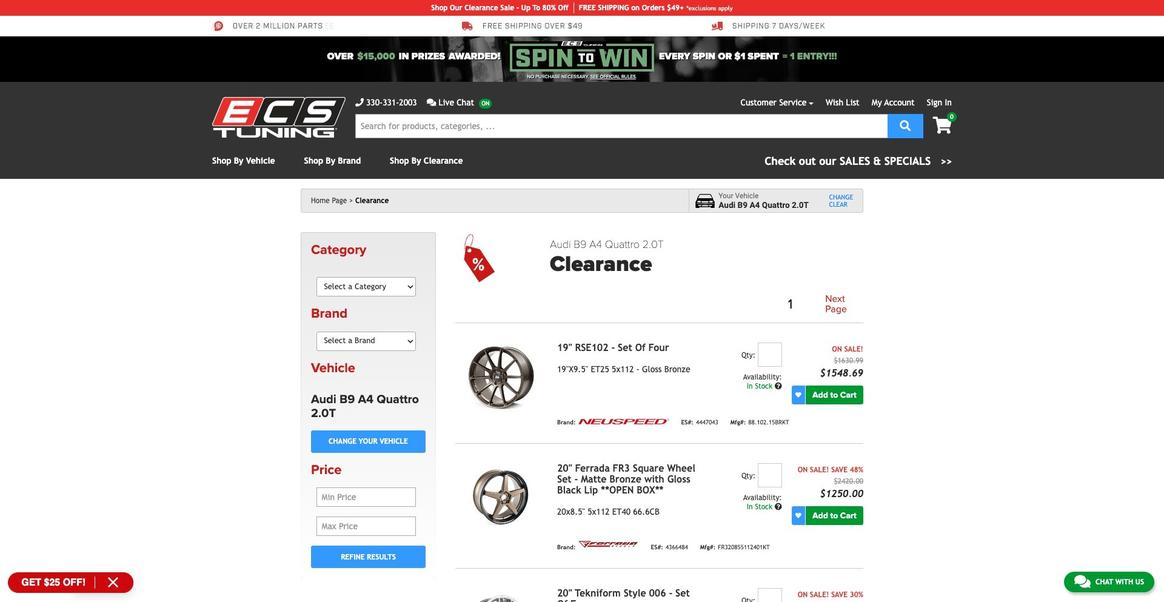 Task type: locate. For each thing, give the bounding box(es) containing it.
1 vertical spatial comments image
[[1075, 574, 1091, 589]]

es#4366484 - fr320855112401kt - 20" ferrada fr3 square wheel set -  matte bronze with gloss black lip **open box** - 20x8.5" 5x112 et40 66.6cb - ferrada wheels - audi bmw volkswagen image
[[455, 463, 548, 532]]

0 horizontal spatial comments image
[[427, 98, 436, 107]]

1 vertical spatial add to wish list image
[[796, 513, 802, 519]]

add to wish list image for question circle icon
[[796, 392, 802, 398]]

comments image
[[427, 98, 436, 107], [1075, 574, 1091, 589]]

None number field
[[758, 343, 782, 367], [758, 463, 782, 488], [758, 588, 782, 602], [758, 343, 782, 367], [758, 463, 782, 488], [758, 588, 782, 602]]

ecs tuning 'spin to win' contest logo image
[[510, 41, 654, 72]]

shopping cart image
[[933, 117, 952, 134]]

neuspeed - corporate logo image
[[578, 419, 669, 424]]

0 vertical spatial comments image
[[427, 98, 436, 107]]

Max Price number field
[[316, 517, 416, 536]]

ferrada wheels - corporate logo image
[[578, 540, 639, 549]]

add to wish list image
[[796, 392, 802, 398], [796, 513, 802, 519]]

2 add to wish list image from the top
[[796, 513, 802, 519]]

1 add to wish list image from the top
[[796, 392, 802, 398]]

1 horizontal spatial comments image
[[1075, 574, 1091, 589]]

0 vertical spatial add to wish list image
[[796, 392, 802, 398]]



Task type: describe. For each thing, give the bounding box(es) containing it.
question circle image
[[775, 383, 782, 390]]

Min Price number field
[[316, 488, 416, 507]]

paginated product list navigation navigation
[[550, 292, 864, 318]]

es#4447043 - 88.102.15brkt - 19" rse102 - set of four - 19"x9.5" et25 5x112 - gloss bronze - neuspeed - audi image
[[455, 343, 548, 412]]

es#4624063 - 006-12kt1 - 20" tekniform style 006 - set of four - 20"x9" et30 5x112 - hyper silver - tekniform - audi bmw mini image
[[455, 588, 548, 602]]

Search text field
[[355, 114, 888, 138]]

question circle image
[[775, 503, 782, 511]]

add to wish list image for question circle image on the bottom right of the page
[[796, 513, 802, 519]]

phone image
[[355, 98, 364, 107]]

ecs tuning image
[[212, 97, 346, 138]]

search image
[[900, 120, 911, 131]]



Task type: vqa. For each thing, say whether or not it's contained in the screenshot.
SEARCH image
yes



